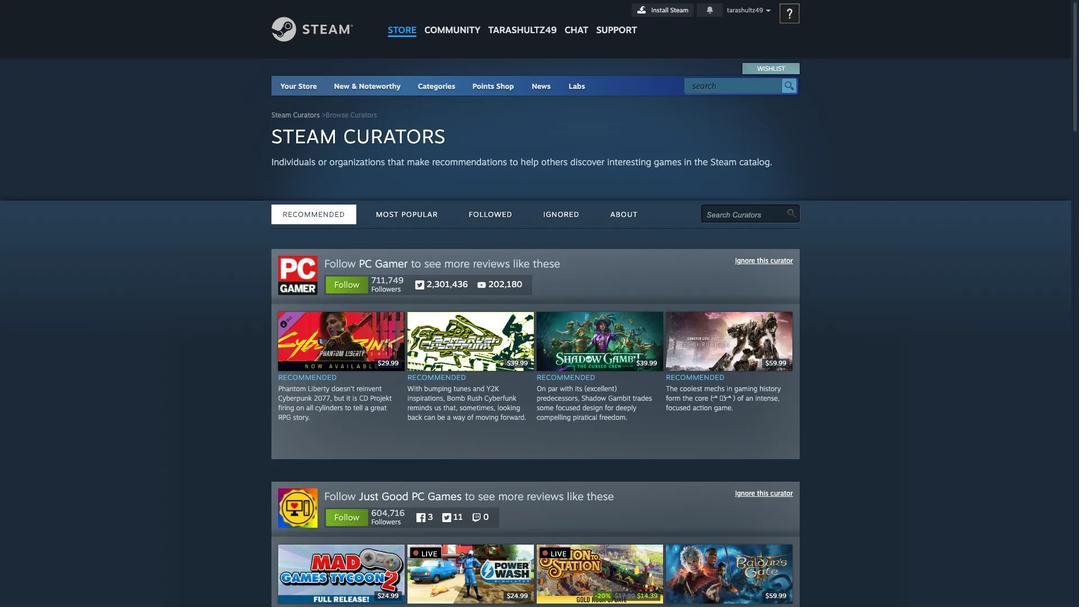 Task type: locate. For each thing, give the bounding box(es) containing it.
this for follow just good pc games to see more reviews like these
[[757, 489, 769, 498]]

2 ignore this curator from the top
[[735, 489, 793, 498]]

$39.99 link
[[408, 312, 537, 371], [537, 312, 666, 371]]

2 $39.99 link from the left
[[537, 312, 666, 371]]

2 $39.99 from the left
[[637, 359, 657, 367]]

the inside recommended the coolest mechs in gaming history form the core ( ͡° ͜ʖ ͡° ) of an intense, focused action game.
[[683, 394, 693, 402]]

0 horizontal spatial a
[[365, 404, 369, 412]]

0 horizontal spatial in
[[684, 156, 692, 168]]

0 horizontal spatial reviews
[[473, 257, 510, 270]]

0
[[481, 512, 489, 522]]

pc right the 'good'
[[412, 490, 425, 503]]

2 curator from the top
[[771, 489, 793, 498]]

1 ͡° from the left
[[713, 394, 718, 402]]

2 focused from the left
[[666, 404, 691, 412]]

1 vertical spatial $59.99 link
[[666, 545, 795, 604]]

>
[[322, 111, 326, 119]]

with
[[408, 384, 422, 393]]

$39.99 link up and
[[408, 312, 537, 371]]

recommended inside recommended phantom liberty doesn't reinvent cyberpunk 2077, but it is cd projekt firing on all cylinders to tell a great rpg story.
[[278, 373, 337, 382]]

recommended inside recommended with bumping tunes and y2k inspirations, bomb rush cyberfunk reminds us that, sometimes, looking back can be a way of moving forward.
[[408, 373, 466, 382]]

in right games
[[684, 156, 692, 168]]

1 horizontal spatial reviews
[[527, 490, 564, 503]]

store link
[[384, 0, 421, 41]]

)
[[733, 394, 736, 402]]

on
[[537, 384, 546, 393]]

a right the be
[[447, 413, 451, 421]]

recommended with bumping tunes and y2k inspirations, bomb rush cyberfunk reminds us that, sometimes, looking back can be a way of moving forward.
[[408, 373, 526, 421]]

1 follow link from the top
[[325, 276, 369, 294]]

1 vertical spatial see
[[478, 490, 495, 503]]

0 vertical spatial a
[[365, 404, 369, 412]]

focused
[[556, 404, 580, 412], [666, 404, 691, 412]]

chat
[[565, 24, 589, 35]]

to
[[510, 156, 518, 168], [411, 257, 421, 270], [345, 404, 351, 412], [465, 490, 475, 503]]

recommended up with
[[537, 373, 595, 382]]

points shop
[[473, 82, 514, 91]]

follow link down just
[[325, 509, 369, 527]]

gaming
[[734, 384, 758, 393]]

1 horizontal spatial pc
[[412, 490, 425, 503]]

followers down the 'good'
[[371, 518, 401, 526]]

1 ignore from the top
[[735, 256, 755, 265]]

1 focused from the left
[[556, 404, 580, 412]]

1 live from the left
[[422, 550, 438, 558]]

0 vertical spatial ignore
[[735, 256, 755, 265]]

0 vertical spatial pc
[[359, 257, 372, 270]]

0 vertical spatial ignore this curator
[[735, 256, 793, 265]]

gambit
[[608, 394, 631, 402]]

community
[[425, 24, 481, 35]]

us
[[434, 404, 441, 412]]

games
[[428, 490, 462, 503]]

1 horizontal spatial the
[[694, 156, 708, 168]]

11
[[451, 512, 463, 522]]

be
[[437, 413, 445, 421]]

steam down your
[[272, 111, 291, 119]]

2 $59.99 link from the top
[[666, 545, 795, 604]]

followers inside the 711,749 followers
[[371, 285, 401, 293]]

about link
[[599, 205, 649, 224]]

live for -20%
[[551, 550, 567, 558]]

͡° down mechs
[[713, 394, 718, 402]]

1 horizontal spatial in
[[727, 384, 733, 393]]

$24.99 link
[[278, 545, 408, 604]]

focused down predecessors,
[[556, 404, 580, 412]]

followers for good
[[371, 518, 401, 526]]

pc left gamer
[[359, 257, 372, 270]]

1 vertical spatial $59.99
[[766, 592, 786, 600]]

1 horizontal spatial these
[[587, 490, 614, 503]]

recommended up liberty
[[278, 373, 337, 382]]

1 vertical spatial curator
[[771, 489, 793, 498]]

recommended link
[[272, 205, 356, 224]]

1 vertical spatial tarashultz49
[[488, 24, 557, 35]]

live for $24.99
[[422, 550, 438, 558]]

2 ignore from the top
[[735, 489, 755, 498]]

1 $39.99 from the left
[[507, 359, 528, 367]]

2 this from the top
[[757, 489, 769, 498]]

1 this from the top
[[757, 256, 769, 265]]

0 vertical spatial these
[[533, 257, 560, 270]]

0 horizontal spatial of
[[467, 413, 474, 421]]

most popular
[[376, 210, 438, 219]]

$39.99 up cyberfunk
[[507, 359, 528, 367]]

0 horizontal spatial the
[[683, 394, 693, 402]]

1 vertical spatial in
[[727, 384, 733, 393]]

0 vertical spatial of
[[738, 394, 744, 402]]

2 ͡° from the left
[[726, 394, 731, 402]]

1 vertical spatial follow link
[[325, 509, 369, 527]]

individuals or organizations that make recommendations to help others discover interesting games in the steam catalog.
[[272, 156, 773, 168]]

0 vertical spatial see
[[424, 257, 441, 270]]

͡° left )
[[726, 394, 731, 402]]

followers inside 604,716 followers
[[371, 518, 401, 526]]

1 horizontal spatial $24.99
[[507, 592, 528, 600]]

news link
[[523, 76, 560, 96]]

0 horizontal spatial $39.99
[[507, 359, 528, 367]]

follow down just
[[334, 512, 360, 523]]

recommended for recommended the coolest mechs in gaming history form the core ( ͡° ͜ʖ ͡° ) of an intense, focused action game.
[[666, 373, 725, 382]]

see up 0
[[478, 490, 495, 503]]

of
[[738, 394, 744, 402], [467, 413, 474, 421]]

to down it
[[345, 404, 351, 412]]

1 horizontal spatial ͡°
[[726, 394, 731, 402]]

1 vertical spatial ignore this curator link
[[735, 489, 793, 498]]

curators up that
[[343, 124, 446, 148]]

most
[[376, 210, 399, 219]]

1 vertical spatial of
[[467, 413, 474, 421]]

1 vertical spatial reviews
[[527, 490, 564, 503]]

0 vertical spatial curator
[[771, 256, 793, 265]]

followers down gamer
[[371, 285, 401, 293]]

ignored link
[[532, 205, 591, 224]]

it
[[346, 394, 350, 402]]

to inside recommended phantom liberty doesn't reinvent cyberpunk 2077, but it is cd projekt firing on all cylinders to tell a great rpg story.
[[345, 404, 351, 412]]

reminds
[[408, 404, 432, 412]]

new & noteworthy link
[[334, 82, 401, 91]]

1 $59.99 from the top
[[766, 359, 786, 367]]

follow link for just good pc games
[[325, 509, 369, 527]]

0 vertical spatial this
[[757, 256, 769, 265]]

a inside recommended with bumping tunes and y2k inspirations, bomb rush cyberfunk reminds us that, sometimes, looking back can be a way of moving forward.
[[447, 413, 451, 421]]

recommended for recommended phantom liberty doesn't reinvent cyberpunk 2077, but it is cd projekt firing on all cylinders to tell a great rpg story.
[[278, 373, 337, 382]]

1 horizontal spatial live
[[551, 550, 567, 558]]

1 horizontal spatial a
[[447, 413, 451, 421]]

2 $59.99 from the top
[[766, 592, 786, 600]]

of inside recommended with bumping tunes and y2k inspirations, bomb rush cyberfunk reminds us that, sometimes, looking back can be a way of moving forward.
[[467, 413, 474, 421]]

but
[[334, 394, 344, 402]]

0 vertical spatial like
[[513, 257, 530, 270]]

a right "tell"
[[365, 404, 369, 412]]

popular
[[402, 210, 438, 219]]

2 ignore this curator link from the top
[[735, 489, 793, 498]]

recommended down or at the top of page
[[283, 210, 345, 219]]

steam
[[670, 6, 689, 14], [272, 111, 291, 119], [272, 124, 337, 148], [711, 156, 737, 168]]

curator
[[771, 256, 793, 265], [771, 489, 793, 498]]

recommended
[[283, 210, 345, 219], [278, 373, 337, 382], [408, 373, 466, 382], [537, 373, 595, 382], [666, 373, 725, 382]]

follow left the 711,749 followers
[[334, 279, 360, 290]]

1 ignore this curator from the top
[[735, 256, 793, 265]]

$59.99
[[766, 359, 786, 367], [766, 592, 786, 600]]

0 horizontal spatial more
[[444, 257, 470, 270]]

ignore
[[735, 256, 755, 265], [735, 489, 755, 498]]

recommended for recommended with bumping tunes and y2k inspirations, bomb rush cyberfunk reminds us that, sometimes, looking back can be a way of moving forward.
[[408, 373, 466, 382]]

focused down form
[[666, 404, 691, 412]]

0 horizontal spatial see
[[424, 257, 441, 270]]

1 followers from the top
[[371, 285, 401, 293]]

1 vertical spatial this
[[757, 489, 769, 498]]

0 vertical spatial more
[[444, 257, 470, 270]]

0 horizontal spatial focused
[[556, 404, 580, 412]]

in right mechs
[[727, 384, 733, 393]]

1 vertical spatial ignore
[[735, 489, 755, 498]]

0 horizontal spatial these
[[533, 257, 560, 270]]

2 followers from the top
[[371, 518, 401, 526]]

forward.
[[501, 413, 526, 421]]

None text field
[[707, 211, 788, 219]]

the right games
[[694, 156, 708, 168]]

curator for follow pc gamer to see more reviews like these
[[771, 256, 793, 265]]

shadow
[[582, 394, 606, 402]]

story.
[[293, 413, 310, 421]]

of right )
[[738, 394, 744, 402]]

0 vertical spatial tarashultz49
[[727, 6, 763, 14]]

1 vertical spatial followers
[[371, 518, 401, 526]]

that,
[[443, 404, 458, 412]]

support link
[[592, 0, 641, 38]]

follow link left the 711,749 followers
[[325, 276, 369, 294]]

points shop link
[[464, 76, 523, 96]]

of inside recommended the coolest mechs in gaming history form the core ( ͡° ͜ʖ ͡° ) of an intense, focused action game.
[[738, 394, 744, 402]]

1 horizontal spatial like
[[567, 490, 584, 503]]

0 vertical spatial $59.99
[[766, 359, 786, 367]]

deeply
[[616, 404, 637, 412]]

0 horizontal spatial like
[[513, 257, 530, 270]]

1 vertical spatial these
[[587, 490, 614, 503]]

labs
[[569, 82, 585, 91]]

-20% $17.99 $14.39
[[595, 592, 658, 600]]

ignore this curator link for follow just good pc games to see more reviews like these
[[735, 489, 793, 498]]

these
[[533, 257, 560, 270], [587, 490, 614, 503]]

1 curator from the top
[[771, 256, 793, 265]]

support
[[596, 24, 637, 35]]

$39.99 up the trades on the right bottom of page
[[637, 359, 657, 367]]

of right way at the bottom of the page
[[467, 413, 474, 421]]

1 horizontal spatial see
[[478, 490, 495, 503]]

1 vertical spatial ignore this curator
[[735, 489, 793, 498]]

0 horizontal spatial ͡°
[[713, 394, 718, 402]]

͡°
[[713, 394, 718, 402], [726, 394, 731, 402]]

wishlist
[[757, 65, 785, 73]]

rpg
[[278, 413, 291, 421]]

focused inside recommended the coolest mechs in gaming history form the core ( ͡° ͜ʖ ͡° ) of an intense, focused action game.
[[666, 404, 691, 412]]

curators for steam curators > browse curators
[[293, 111, 320, 119]]

gamer
[[375, 257, 408, 270]]

trades
[[633, 394, 652, 402]]

0 vertical spatial ignore this curator link
[[735, 256, 793, 265]]

curators left >
[[293, 111, 320, 119]]

1 vertical spatial a
[[447, 413, 451, 421]]

1 $59.99 link from the top
[[666, 312, 795, 371]]

recommended inside recommended on par with its (excellent) predecessors, shadow gambit trades some focused design for deeply compelling piratical freedom.
[[537, 373, 595, 382]]

$39.99 for recommended on par with its (excellent) predecessors, shadow gambit trades some focused design for deeply compelling piratical freedom.
[[637, 359, 657, 367]]

great
[[370, 404, 387, 412]]

recommended up the coolest in the bottom of the page
[[666, 373, 725, 382]]

1 vertical spatial more
[[498, 490, 524, 503]]

None image field
[[788, 209, 797, 218]]

2 follow link from the top
[[325, 509, 369, 527]]

a inside recommended phantom liberty doesn't reinvent cyberpunk 2077, but it is cd projekt firing on all cylinders to tell a great rpg story.
[[365, 404, 369, 412]]

0 horizontal spatial live
[[422, 550, 438, 558]]

$39.99
[[507, 359, 528, 367], [637, 359, 657, 367]]

0 vertical spatial $59.99 link
[[666, 312, 795, 371]]

install steam
[[652, 6, 689, 14]]

0 horizontal spatial $24.99
[[378, 592, 399, 600]]

followed link
[[458, 205, 524, 224]]

$39.99 link for recommended with bumping tunes and y2k inspirations, bomb rush cyberfunk reminds us that, sometimes, looking back can be a way of moving forward.
[[408, 312, 537, 371]]

recommended inside recommended the coolest mechs in gaming history form the core ( ͡° ͜ʖ ͡° ) of an intense, focused action game.
[[666, 373, 725, 382]]

curators for steam curators
[[343, 124, 446, 148]]

2 live from the left
[[551, 550, 567, 558]]

1 $39.99 link from the left
[[408, 312, 537, 371]]

steam curators link
[[272, 111, 320, 119]]

1 vertical spatial the
[[683, 394, 693, 402]]

ignore for follow just good pc games to see more reviews like these
[[735, 489, 755, 498]]

$39.99 link up (excellent)
[[537, 312, 666, 371]]

ignore this curator link
[[735, 256, 793, 265], [735, 489, 793, 498]]

is
[[352, 394, 357, 402]]

your store
[[281, 82, 317, 91]]

1 horizontal spatial of
[[738, 394, 744, 402]]

rush
[[467, 394, 483, 402]]

the down the coolest in the bottom of the page
[[683, 394, 693, 402]]

ignore this curator for follow pc gamer to see more reviews like these
[[735, 256, 793, 265]]

like
[[513, 257, 530, 270], [567, 490, 584, 503]]

the
[[666, 384, 678, 393]]

&
[[352, 82, 357, 91]]

0 vertical spatial in
[[684, 156, 692, 168]]

tarashultz49
[[727, 6, 763, 14], [488, 24, 557, 35]]

points
[[473, 82, 494, 91]]

1 horizontal spatial focused
[[666, 404, 691, 412]]

its
[[575, 384, 583, 393]]

can
[[424, 413, 435, 421]]

see up 2,301,436
[[424, 257, 441, 270]]

interesting
[[607, 156, 651, 168]]

1 horizontal spatial $39.99
[[637, 359, 657, 367]]

recommended up bumping
[[408, 373, 466, 382]]

a for recommended with bumping tunes and y2k inspirations, bomb rush cyberfunk reminds us that, sometimes, looking back can be a way of moving forward.
[[447, 413, 451, 421]]

$14.39
[[637, 592, 658, 600]]

ignore this curator
[[735, 256, 793, 265], [735, 489, 793, 498]]

$59.99 for follow pc gamer to see more reviews like these
[[766, 359, 786, 367]]

1 $24.99 from the left
[[378, 592, 399, 600]]

0 vertical spatial followers
[[371, 285, 401, 293]]

0 vertical spatial follow link
[[325, 276, 369, 294]]

1 vertical spatial like
[[567, 490, 584, 503]]

1 ignore this curator link from the top
[[735, 256, 793, 265]]



Task type: describe. For each thing, give the bounding box(es) containing it.
$59.99 for follow just good pc games to see more reviews like these
[[766, 592, 786, 600]]

$17.99
[[615, 592, 635, 600]]

recommended for recommended
[[283, 210, 345, 219]]

2077,
[[314, 394, 332, 402]]

recommended for recommended on par with its (excellent) predecessors, shadow gambit trades some focused design for deeply compelling piratical freedom.
[[537, 373, 595, 382]]

recommended phantom liberty doesn't reinvent cyberpunk 2077, but it is cd projekt firing on all cylinders to tell a great rpg story.
[[278, 373, 392, 421]]

about
[[611, 210, 638, 219]]

$29.99 link
[[278, 312, 408, 371]]

20%
[[598, 592, 611, 600]]

$59.99 link for follow pc gamer to see more reviews like these
[[666, 312, 795, 371]]

all
[[306, 404, 313, 412]]

curator for follow just good pc games to see more reviews like these
[[771, 489, 793, 498]]

1 horizontal spatial more
[[498, 490, 524, 503]]

games
[[654, 156, 682, 168]]

categories
[[418, 82, 455, 91]]

recommended on par with its (excellent) predecessors, shadow gambit trades some focused design for deeply compelling piratical freedom.
[[537, 373, 652, 421]]

to right gamer
[[411, 257, 421, 270]]

back
[[408, 413, 422, 421]]

catalog.
[[739, 156, 773, 168]]

your store link
[[281, 82, 317, 91]]

in inside recommended the coolest mechs in gaming history form the core ( ͡° ͜ʖ ͡° ) of an intense, focused action game.
[[727, 384, 733, 393]]

mechs
[[704, 384, 725, 393]]

noteworthy
[[359, 82, 401, 91]]

2,301,436
[[424, 279, 468, 290]]

make
[[407, 156, 430, 168]]

$39.99 for recommended with bumping tunes and y2k inspirations, bomb rush cyberfunk reminds us that, sometimes, looking back can be a way of moving forward.
[[507, 359, 528, 367]]

looking
[[497, 404, 520, 412]]

0 horizontal spatial tarashultz49
[[488, 24, 557, 35]]

core
[[695, 394, 709, 402]]

projekt
[[370, 394, 392, 402]]

design
[[582, 404, 603, 412]]

follow link for pc gamer
[[325, 276, 369, 294]]

3
[[426, 512, 433, 522]]

on
[[296, 404, 304, 412]]

2 $24.99 from the left
[[507, 592, 528, 600]]

form
[[666, 394, 681, 402]]

0 horizontal spatial pc
[[359, 257, 372, 270]]

focused inside recommended on par with its (excellent) predecessors, shadow gambit trades some focused design for deeply compelling piratical freedom.
[[556, 404, 580, 412]]

an
[[746, 394, 753, 402]]

604,716 followers
[[371, 508, 405, 526]]

(
[[711, 394, 713, 402]]

tarashultz49 link
[[484, 0, 561, 41]]

organizations
[[329, 156, 385, 168]]

sometimes,
[[460, 404, 495, 412]]

install
[[652, 6, 669, 14]]

0 vertical spatial the
[[694, 156, 708, 168]]

new
[[334, 82, 350, 91]]

ignore for follow pc gamer to see more reviews like these
[[735, 256, 755, 265]]

new & noteworthy
[[334, 82, 401, 91]]

follow pc gamer to see more reviews like these
[[324, 257, 560, 270]]

store
[[388, 24, 417, 35]]

just
[[359, 490, 379, 503]]

or
[[318, 156, 327, 168]]

follow left just
[[324, 490, 356, 503]]

cyberpunk
[[278, 394, 312, 402]]

͜ʖ
[[718, 394, 726, 402]]

browse
[[326, 111, 349, 119]]

phantom
[[278, 384, 306, 393]]

labs link
[[560, 76, 594, 96]]

1 vertical spatial pc
[[412, 490, 425, 503]]

good
[[382, 490, 409, 503]]

install steam link
[[632, 3, 694, 17]]

compelling
[[537, 413, 571, 421]]

ignore this curator link for follow pc gamer to see more reviews like these
[[735, 256, 793, 265]]

1 horizontal spatial tarashultz49
[[727, 6, 763, 14]]

followers for gamer
[[371, 285, 401, 293]]

wishlist link
[[743, 63, 799, 74]]

freedom.
[[599, 413, 627, 421]]

piratical
[[573, 413, 597, 421]]

to right games
[[465, 490, 475, 503]]

this for follow pc gamer to see more reviews like these
[[757, 256, 769, 265]]

711,749
[[371, 275, 404, 286]]

ignore this curator for follow just good pc games to see more reviews like these
[[735, 489, 793, 498]]

tunes
[[454, 384, 471, 393]]

604,716
[[371, 508, 405, 518]]

follow left gamer
[[324, 257, 356, 270]]

shop
[[496, 82, 514, 91]]

$59.99 link for follow just good pc games to see more reviews like these
[[666, 545, 795, 604]]

711,749 followers
[[371, 275, 404, 293]]

0 vertical spatial reviews
[[473, 257, 510, 270]]

doesn't
[[332, 384, 355, 393]]

steam right install
[[670, 6, 689, 14]]

steam down steam curators link
[[272, 124, 337, 148]]

store
[[298, 82, 317, 91]]

chat link
[[561, 0, 592, 38]]

to left help
[[510, 156, 518, 168]]

liberty
[[308, 384, 330, 393]]

discover
[[570, 156, 605, 168]]

$39.99 link for recommended on par with its (excellent) predecessors, shadow gambit trades some focused design for deeply compelling piratical freedom.
[[537, 312, 666, 371]]

most popular link
[[365, 205, 449, 224]]

that
[[388, 156, 404, 168]]

steam left "catalog."
[[711, 156, 737, 168]]

community link
[[421, 0, 484, 41]]

(excellent)
[[585, 384, 617, 393]]

others
[[541, 156, 568, 168]]

search text field
[[693, 79, 780, 93]]

individuals
[[272, 156, 316, 168]]

your
[[281, 82, 296, 91]]

categories link
[[418, 82, 455, 91]]

some
[[537, 404, 554, 412]]

y2k
[[487, 384, 499, 393]]

a for recommended phantom liberty doesn't reinvent cyberpunk 2077, but it is cd projekt firing on all cylinders to tell a great rpg story.
[[365, 404, 369, 412]]

curators up "steam curators"
[[351, 111, 377, 119]]

help
[[521, 156, 539, 168]]

cylinders
[[315, 404, 343, 412]]

steam curators
[[272, 124, 446, 148]]

cd
[[359, 394, 368, 402]]

moving
[[476, 413, 499, 421]]



Task type: vqa. For each thing, say whether or not it's contained in the screenshot.
that,
yes



